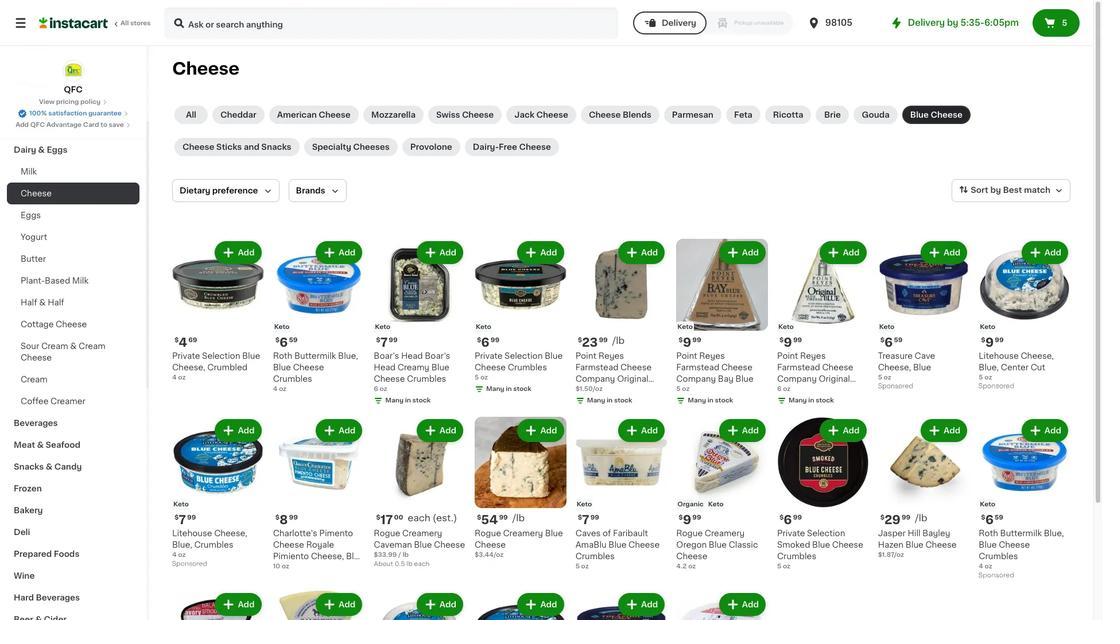 Task type: describe. For each thing, give the bounding box(es) containing it.
blue inside treasure cave cheese, blue 5 oz
[[913, 363, 931, 371]]

smoked
[[777, 541, 810, 549]]

oz inside treasure cave cheese, blue 5 oz
[[884, 374, 891, 380]]

7 for caves of faribault amablu blue cheese crumbles
[[582, 514, 589, 526]]

swiss
[[436, 111, 460, 119]]

4 inside private selection blue cheese, crumbled 4 oz
[[172, 374, 177, 380]]

stock for point reyes farmstead cheese company bay blue
[[715, 397, 733, 403]]

eggs link
[[7, 204, 140, 226]]

in for point reyes farmstead cheese company original blue cheese
[[607, 397, 613, 403]]

boar's head boar's head creamy blue cheese crumbles 6 oz
[[374, 352, 450, 392]]

american cheese link
[[269, 106, 359, 124]]

creamery for 9
[[705, 530, 745, 538]]

1 half from the left
[[21, 299, 37, 307]]

99 for litehouse cheese, blue, crumbles
[[187, 515, 196, 521]]

& for half
[[39, 299, 46, 307]]

blood
[[293, 575, 317, 583]]

100% satisfaction guarantee
[[29, 110, 122, 117]]

0 horizontal spatial eggs
[[21, 211, 41, 219]]

plant-based milk
[[21, 277, 89, 285]]

cheese inside jasper hill bayley hazen blue cheese $1.87/oz
[[926, 541, 957, 549]]

$ 9 99 for point reyes farmstead cheese company original blue cheese wedge, vegetarian
[[780, 336, 802, 348]]

0 horizontal spatial 59
[[289, 337, 298, 343]]

plant-
[[21, 277, 45, 285]]

gouda
[[862, 111, 890, 119]]

cheese, inside litehouse cheese, blue, center cut 5 oz
[[1021, 352, 1054, 360]]

crumbles inside private selection blue cheese crumbles 5 oz
[[508, 363, 547, 371]]

stock for boar's head boar's head creamy blue cheese crumbles
[[413, 397, 431, 403]]

cut
[[1031, 363, 1045, 371]]

yogurt
[[21, 233, 47, 241]]

charlotte's
[[273, 530, 317, 538]]

9 for rogue creamery oregon blue classic cheese
[[683, 514, 691, 526]]

blue, for litehouse cheese, blue, center cut's sponsored badge image
[[979, 363, 999, 371]]

$ inside $ 8 99
[[275, 515, 280, 521]]

product group containing 4
[[172, 239, 264, 382]]

each (est.)
[[408, 513, 457, 523]]

product group containing 29
[[878, 417, 970, 560]]

farmstead for point reyes farmstead cheese company original blue cheese
[[576, 363, 619, 371]]

0 vertical spatial lb
[[403, 552, 409, 558]]

creamery inside the rogue creamery caveman blue cheese $33.99 / lb about 0.5 lb each
[[402, 530, 442, 538]]

best
[[1003, 186, 1022, 194]]

ricotta link
[[765, 106, 811, 124]]

add qfc advantage card to save
[[16, 122, 124, 128]]

7 for litehouse cheese, blue, crumbles
[[179, 514, 186, 526]]

view pricing policy link
[[39, 98, 107, 107]]

butter link
[[7, 248, 140, 270]]

9 for litehouse cheese, blue, center cut
[[986, 336, 994, 348]]

& for eggs
[[38, 146, 45, 154]]

sour
[[21, 342, 39, 350]]

99 inside $ 29 99 /lb
[[902, 515, 911, 521]]

wine link
[[7, 565, 140, 587]]

cheese inside private selection blue cheese crumbles 5 oz
[[475, 363, 506, 371]]

59 for sponsored badge image related to treasure cave cheese, blue
[[894, 337, 903, 343]]

blue inside the caves of faribault amablu blue cheese crumbles 5 oz
[[609, 541, 627, 549]]

private inside private selection blue cheese crumbles 5 oz
[[475, 352, 503, 360]]

bakery link
[[7, 499, 140, 521]]

& inside the sour cream & cream cheese
[[70, 342, 77, 350]]

rogue for 9
[[676, 530, 703, 538]]

$ 9 99 for litehouse cheese, blue, center cut
[[981, 336, 1004, 348]]

private selection smoked blue cheese crumbles 5 oz
[[777, 529, 863, 570]]

american cheese
[[277, 111, 351, 119]]

/lb inside $23.99 per pound element
[[612, 336, 625, 345]]

produce link
[[7, 117, 140, 139]]

98105 button
[[807, 7, 876, 39]]

$ 7 99 for caves of faribault amablu blue cheese crumbles
[[578, 514, 599, 526]]

1 vertical spatial head
[[374, 363, 396, 371]]

litehouse cheese, blue, center cut 5 oz
[[979, 352, 1054, 380]]

parmesan
[[672, 111, 714, 119]]

plant-based milk link
[[7, 270, 140, 292]]

/
[[398, 552, 401, 558]]

1 horizontal spatial qfc
[[64, 86, 83, 94]]

cream down cottage cheese
[[41, 342, 68, 350]]

feta link
[[726, 106, 761, 124]]

milk link
[[7, 161, 140, 183]]

6 inside boar's head boar's head creamy blue cheese crumbles 6 oz
[[374, 386, 378, 392]]

/lb for 54
[[512, 513, 525, 523]]

crumbles inside boar's head boar's head creamy blue cheese crumbles 6 oz
[[407, 375, 446, 383]]

oz inside litehouse cheese, blue, crumbles 4 oz
[[178, 552, 186, 558]]

10 oz
[[273, 563, 289, 570]]

sponsored badge image for roth buttermilk blue, blue cheese crumbles
[[979, 572, 1014, 579]]

Search field
[[165, 8, 617, 38]]

all link
[[175, 106, 208, 124]]

1 horizontal spatial roth buttermilk blue, blue cheese crumbles 4 oz
[[979, 530, 1064, 570]]

many for point reyes farmstead cheese company bay blue
[[688, 397, 706, 403]]

delivery for delivery by 5:35-6:05pm
[[908, 18, 945, 27]]

private for 4
[[172, 352, 200, 360]]

10
[[273, 563, 280, 570]]

american
[[277, 111, 317, 119]]

$23.99 per pound element
[[576, 335, 667, 350]]

5 inside private selection blue cheese crumbles 5 oz
[[475, 374, 479, 380]]

69
[[188, 337, 197, 343]]

$1.50/oz
[[576, 386, 603, 392]]

and inside the charlotte's pimento cheese royale pimiento cheese, blue cheese, black and bleu blood
[[332, 564, 348, 572]]

guarantee
[[88, 110, 122, 117]]

blue cheese link
[[902, 106, 971, 124]]

cheese inside the caves of faribault amablu blue cheese crumbles 5 oz
[[629, 541, 660, 549]]

blue, for sponsored badge image associated with litehouse cheese, blue, crumbles
[[172, 541, 192, 549]]

satisfaction
[[48, 110, 87, 117]]

creamy
[[398, 363, 429, 371]]

$ inside $ 4 69
[[175, 337, 179, 343]]

99 for rogue creamery oregon blue classic cheese
[[693, 515, 701, 521]]

reyes for point reyes farmstead cheese company original blue cheese wedge, vegetarian
[[800, 352, 826, 360]]

private for 6
[[777, 529, 805, 538]]

in for point reyes farmstead cheese company original blue cheese wedge, vegetarian
[[809, 397, 814, 403]]

delivery by 5:35-6:05pm link
[[890, 16, 1019, 30]]

sticks
[[216, 143, 242, 151]]

many in stock for point reyes farmstead cheese company original blue cheese wedge, vegetarian
[[789, 397, 834, 403]]

oz inside the caves of faribault amablu blue cheese crumbles 5 oz
[[581, 563, 589, 570]]

$ 8 99
[[275, 514, 298, 526]]

advantage
[[46, 122, 82, 128]]

1 vertical spatial beverages
[[36, 594, 80, 602]]

sponsored badge image for treasure cave cheese, blue
[[878, 383, 913, 390]]

company for point reyes farmstead cheese company original blue cheese
[[576, 375, 615, 383]]

by for delivery
[[947, 18, 959, 27]]

thanksgiving
[[14, 102, 69, 110]]

0 vertical spatial beverages
[[14, 419, 58, 427]]

cheese, inside litehouse cheese, blue, crumbles 4 oz
[[214, 529, 247, 538]]

cream up coffee
[[21, 375, 47, 383]]

prepared foods link
[[7, 543, 140, 565]]

59 for roth buttermilk blue, blue cheese crumbles sponsored badge image
[[995, 515, 1003, 521]]

point for point reyes farmstead cheese company original blue cheese
[[576, 352, 597, 360]]

creamer
[[51, 397, 85, 405]]

(est.)
[[433, 513, 457, 523]]

0 horizontal spatial buttermilk
[[294, 352, 336, 360]]

point reyes farmstead cheese company bay blue 5 oz
[[676, 352, 754, 392]]

cheese link
[[7, 183, 140, 204]]

5 inside button
[[1062, 19, 1067, 27]]

2 horizontal spatial $ 6 59
[[981, 514, 1003, 526]]

coffee creamer link
[[7, 390, 140, 412]]

cheese inside boar's head boar's head creamy blue cheese crumbles 6 oz
[[374, 375, 405, 383]]

0 vertical spatial and
[[244, 143, 259, 151]]

$54.99 per pound element
[[475, 513, 566, 528]]

blue inside private selection smoked blue cheese crumbles 5 oz
[[812, 541, 830, 549]]

point for point reyes farmstead cheese company original blue cheese wedge, vegetarian
[[777, 352, 798, 360]]

original for point reyes farmstead cheese company original blue cheese
[[617, 375, 648, 383]]

cheese, inside treasure cave cheese, blue 5 oz
[[878, 363, 911, 371]]

stock for point reyes farmstead cheese company original blue cheese wedge, vegetarian
[[816, 397, 834, 403]]

rogue inside the rogue creamery caveman blue cheese $33.99 / lb about 0.5 lb each
[[374, 530, 400, 538]]

6 oz
[[777, 386, 791, 392]]

litehouse cheese, blue, crumbles 4 oz
[[172, 529, 247, 558]]

8
[[280, 514, 288, 526]]

cheddar
[[220, 111, 256, 119]]

candy
[[54, 463, 82, 471]]

in for private selection blue cheese crumbles
[[506, 386, 512, 392]]

5 inside litehouse cheese, blue, center cut 5 oz
[[979, 374, 983, 380]]

oz inside private selection smoked blue cheese crumbles 5 oz
[[783, 563, 791, 570]]

of
[[603, 530, 611, 538]]

cheese inside private selection smoked blue cheese crumbles 5 oz
[[832, 541, 863, 549]]

seafood
[[46, 441, 80, 449]]

many for point reyes farmstead cheese company original blue cheese
[[587, 397, 605, 403]]

cheese blends
[[589, 111, 651, 119]]

/lb for 29
[[915, 513, 928, 523]]

jack cheese link
[[507, 106, 576, 124]]

bleu
[[273, 575, 291, 583]]

& for seafood
[[37, 441, 44, 449]]

sort by
[[971, 186, 1001, 194]]

in for boar's head boar's head creamy blue cheese crumbles
[[405, 397, 411, 403]]

cheese inside point reyes farmstead cheese company bay blue 5 oz
[[721, 363, 753, 371]]

$ 7 99 for boar's head boar's head creamy blue cheese crumbles
[[376, 336, 398, 348]]

cheese inside the rogue creamery blue cheese $3.44/oz
[[475, 541, 506, 549]]

99 for point reyes farmstead cheese company original blue cheese wedge, vegetarian
[[793, 337, 802, 343]]

oz inside rogue creamery oregon blue classic cheese 4.2 oz
[[688, 563, 696, 570]]

1 horizontal spatial roth
[[979, 530, 998, 538]]

selection for 4
[[202, 352, 240, 360]]

many for private selection blue cheese crumbles
[[486, 386, 504, 392]]

blue inside the rogue creamery blue cheese $3.44/oz
[[545, 529, 563, 538]]

oz inside private selection blue cheese, crumbled 4 oz
[[178, 374, 186, 380]]

cheeses
[[353, 143, 390, 151]]

sponsored badge image for litehouse cheese, blue, crumbles
[[172, 561, 207, 567]]

product group containing 8
[[273, 417, 365, 583]]

point inside point reyes farmstead cheese company bay blue 5 oz
[[676, 352, 697, 360]]

selection for 6
[[807, 529, 845, 538]]

crumbles inside private selection smoked blue cheese crumbles 5 oz
[[777, 552, 816, 560]]

cheddar link
[[212, 106, 265, 124]]

center
[[1001, 363, 1029, 371]]

brie link
[[816, 106, 849, 124]]

1 horizontal spatial head
[[401, 352, 423, 360]]

company for point reyes farmstead cheese company bay blue 5 oz
[[676, 375, 716, 383]]

dietary preference button
[[172, 179, 279, 202]]

dairy-free cheese link
[[465, 138, 559, 156]]

card
[[83, 122, 99, 128]]

cheese blends link
[[581, 106, 659, 124]]

9 for point reyes farmstead cheese company bay blue
[[683, 336, 691, 348]]

blue inside boar's head boar's head creamy blue cheese crumbles 6 oz
[[432, 363, 449, 371]]

bayley
[[923, 530, 950, 538]]

dietary
[[180, 187, 210, 195]]

frozen
[[14, 485, 42, 493]]

gouda link
[[854, 106, 898, 124]]

reyes for point reyes farmstead cheese company original blue cheese
[[599, 352, 624, 360]]

cheese inside the rogue creamery caveman blue cheese $33.99 / lb about 0.5 lb each
[[434, 541, 465, 549]]

charlotte's pimento cheese royale pimiento cheese, blue cheese, black and bleu blood
[[273, 530, 364, 583]]

oz inside litehouse cheese, blue, center cut 5 oz
[[985, 374, 992, 380]]

stock for private selection blue cheese crumbles
[[513, 386, 532, 392]]

foods
[[54, 550, 79, 558]]

cottage
[[21, 320, 54, 328]]

$ inside $ 23 99
[[578, 337, 582, 343]]

meat & seafood link
[[7, 434, 140, 456]]

service type group
[[633, 11, 793, 34]]

99 for private selection blue cheese crumbles
[[491, 337, 499, 343]]

jack
[[515, 111, 535, 119]]

98105
[[825, 18, 853, 27]]



Task type: vqa. For each thing, say whether or not it's contained in the screenshot.
$ 7 99 for Litehouse Cheese, Blue, Crumbles
yes



Task type: locate. For each thing, give the bounding box(es) containing it.
specialty cheeses
[[312, 143, 390, 151]]

4.2
[[676, 563, 687, 570]]

many down boar's head boar's head creamy blue cheese crumbles 6 oz
[[385, 397, 404, 403]]

$ inside $ 54 99 /lb
[[477, 515, 481, 521]]

1 horizontal spatial rogue
[[475, 529, 501, 538]]

creamery inside rogue creamery oregon blue classic cheese 4.2 oz
[[705, 530, 745, 538]]

99 up point reyes farmstead cheese company original blue cheese wedge, vegetarian
[[793, 337, 802, 343]]

2 company from the left
[[576, 375, 615, 383]]

cheese inside the sour cream & cream cheese
[[21, 354, 52, 362]]

99 for charlotte's pimento cheese royale pimiento cheese, blue cheese, black and bleu blood
[[289, 515, 298, 521]]

1 horizontal spatial $ 6 99
[[780, 514, 802, 526]]

stock down private selection blue cheese crumbles 5 oz
[[513, 386, 532, 392]]

farmstead up bay on the right bottom of the page
[[676, 363, 719, 371]]

farmstead
[[777, 363, 820, 371], [576, 363, 619, 371], [676, 363, 719, 371]]

0 horizontal spatial /lb
[[512, 513, 525, 523]]

beverages down coffee
[[14, 419, 58, 427]]

1 horizontal spatial eggs
[[47, 146, 67, 154]]

3 farmstead from the left
[[676, 363, 719, 371]]

$ 6 99 up private selection blue cheese crumbles 5 oz
[[477, 336, 499, 348]]

1 horizontal spatial $ 6 59
[[880, 336, 903, 348]]

each right '0.5'
[[414, 561, 430, 567]]

many in stock inside product group
[[587, 397, 632, 403]]

rogue down 54
[[475, 529, 501, 538]]

qfc down 100%
[[30, 122, 45, 128]]

blue,
[[338, 352, 358, 360], [979, 363, 999, 371], [1044, 530, 1064, 538], [172, 541, 192, 549]]

blue, inside litehouse cheese, blue, center cut 5 oz
[[979, 363, 999, 371]]

$ 7 99 up caves
[[578, 514, 599, 526]]

each inside the rogue creamery caveman blue cheese $33.99 / lb about 0.5 lb each
[[414, 561, 430, 567]]

in inside product group
[[607, 397, 613, 403]]

hazen
[[878, 541, 904, 549]]

deli link
[[7, 521, 140, 543]]

1 horizontal spatial reyes
[[699, 352, 725, 360]]

$ 9 99 down organic
[[679, 514, 701, 526]]

1 reyes from the left
[[800, 352, 826, 360]]

0 vertical spatial roth
[[273, 352, 292, 360]]

many down 6 oz
[[789, 397, 807, 403]]

many down point reyes farmstead cheese company bay blue 5 oz
[[688, 397, 706, 403]]

1 original from the left
[[819, 375, 850, 383]]

crumbles inside litehouse cheese, blue, crumbles 4 oz
[[194, 541, 233, 549]]

5 inside treasure cave cheese, blue 5 oz
[[878, 374, 882, 380]]

blue inside rogue creamery oregon blue classic cheese 4.2 oz
[[709, 541, 727, 549]]

/lb up the rogue creamery blue cheese $3.44/oz
[[512, 513, 525, 523]]

company inside point reyes farmstead cheese company original blue cheese wedge, vegetarian
[[777, 375, 817, 383]]

dairy-
[[473, 143, 499, 151]]

0 horizontal spatial private
[[172, 352, 200, 360]]

2 original from the left
[[617, 375, 648, 383]]

classic
[[729, 541, 758, 549]]

litehouse for 9
[[979, 352, 1019, 360]]

milk down dairy
[[21, 168, 37, 176]]

0 horizontal spatial farmstead
[[576, 363, 619, 371]]

1 vertical spatial qfc
[[30, 122, 45, 128]]

head up creamy
[[401, 352, 423, 360]]

2 rogue from the left
[[374, 530, 400, 538]]

half down plant-
[[21, 299, 37, 307]]

farmstead inside point reyes farmstead cheese company original blue cheese
[[576, 363, 619, 371]]

3 reyes from the left
[[699, 352, 725, 360]]

& up cottage
[[39, 299, 46, 307]]

blue inside jasper hill bayley hazen blue cheese $1.87/oz
[[906, 541, 924, 549]]

many inside product group
[[587, 397, 605, 403]]

0 horizontal spatial company
[[576, 375, 615, 383]]

7 up caves
[[582, 514, 589, 526]]

1 rogue from the left
[[475, 529, 501, 538]]

blue cheese
[[910, 111, 963, 119]]

crumbles inside the caves of faribault amablu blue cheese crumbles 5 oz
[[576, 552, 615, 561]]

$ 7 99
[[376, 336, 398, 348], [175, 514, 196, 526], [578, 514, 599, 526]]

$ 6 99 for private selection blue cheese crumbles
[[477, 336, 499, 348]]

all for all stores
[[121, 20, 129, 26]]

by right sort
[[991, 186, 1001, 194]]

rogue inside the rogue creamery blue cheese $3.44/oz
[[475, 529, 501, 538]]

farmstead up $1.50/oz
[[576, 363, 619, 371]]

$ 7 99 for litehouse cheese, blue, crumbles
[[175, 514, 196, 526]]

99 right 29
[[902, 515, 911, 521]]

lb right /
[[403, 552, 409, 558]]

0 vertical spatial each
[[408, 513, 430, 523]]

0 horizontal spatial $ 6 99
[[477, 336, 499, 348]]

99 inside $ 8 99
[[289, 515, 298, 521]]

frozen link
[[7, 478, 140, 499]]

eggs down advantage
[[47, 146, 67, 154]]

qfc up view pricing policy link
[[64, 86, 83, 94]]

2 horizontal spatial point
[[777, 352, 798, 360]]

all inside 'link'
[[121, 20, 129, 26]]

dairy-free cheese
[[473, 143, 551, 151]]

0 horizontal spatial half
[[21, 299, 37, 307]]

jack cheese
[[515, 111, 568, 119]]

5 inside the caves of faribault amablu blue cheese crumbles 5 oz
[[576, 563, 580, 570]]

stock down boar's head boar's head creamy blue cheese crumbles 6 oz
[[413, 397, 431, 403]]

0 vertical spatial milk
[[21, 168, 37, 176]]

0 horizontal spatial litehouse
[[172, 529, 212, 538]]

1 horizontal spatial creamery
[[503, 529, 543, 538]]

in for point reyes farmstead cheese company bay blue
[[708, 397, 714, 403]]

snacks down american
[[261, 143, 291, 151]]

0 horizontal spatial 7
[[179, 514, 186, 526]]

$17.00 each (estimated) element
[[374, 513, 466, 528]]

original inside point reyes farmstead cheese company original blue cheese
[[617, 375, 648, 383]]

selection inside private selection blue cheese, crumbled 4 oz
[[202, 352, 240, 360]]

snacks up the frozen
[[14, 463, 44, 471]]

1 vertical spatial snacks
[[14, 463, 44, 471]]

in
[[506, 386, 512, 392], [809, 397, 814, 403], [405, 397, 411, 403], [607, 397, 613, 403], [708, 397, 714, 403]]

None search field
[[164, 7, 618, 39]]

/lb inside $ 29 99 /lb
[[915, 513, 928, 523]]

many in stock down bay on the right bottom of the page
[[688, 397, 733, 403]]

treasure
[[878, 352, 913, 360]]

0 horizontal spatial rogue
[[374, 530, 400, 538]]

creamery up classic
[[705, 530, 745, 538]]

reyes for point reyes farmstead cheese company bay blue 5 oz
[[699, 352, 725, 360]]

rogue creamery caveman blue cheese $33.99 / lb about 0.5 lb each
[[374, 530, 465, 567]]

creamery down $54.99 per pound element
[[503, 529, 543, 538]]

0 horizontal spatial qfc
[[30, 122, 45, 128]]

/lb up hill at the right bottom
[[915, 513, 928, 523]]

99 down organic keto
[[693, 515, 701, 521]]

99 up private selection blue cheese crumbles 5 oz
[[491, 337, 499, 343]]

1 horizontal spatial boar's
[[425, 352, 450, 360]]

99 right 23
[[599, 337, 608, 343]]

many in stock for point reyes farmstead cheese company original blue cheese
[[587, 397, 632, 403]]

9 up 6 oz
[[784, 336, 792, 348]]

100%
[[29, 110, 47, 117]]

6
[[481, 336, 490, 348], [280, 336, 288, 348], [885, 336, 893, 348], [777, 386, 782, 392], [374, 386, 378, 392], [784, 514, 792, 526], [986, 514, 994, 526]]

1 horizontal spatial and
[[332, 564, 348, 572]]

about
[[374, 561, 393, 567]]

beverages down wine link
[[36, 594, 80, 602]]

many in stock down private selection blue cheese crumbles 5 oz
[[486, 386, 532, 392]]

0 vertical spatial qfc
[[64, 86, 83, 94]]

99 up caves
[[591, 515, 599, 521]]

reyes inside point reyes farmstead cheese company bay blue 5 oz
[[699, 352, 725, 360]]

brands
[[296, 187, 325, 195]]

specialty
[[312, 143, 351, 151]]

9 up point reyes farmstead cheese company bay blue 5 oz
[[683, 336, 691, 348]]

0 horizontal spatial creamery
[[402, 530, 442, 538]]

2 horizontal spatial creamery
[[705, 530, 745, 538]]

$ 7 99 up creamy
[[376, 336, 398, 348]]

original inside point reyes farmstead cheese company original blue cheese wedge, vegetarian
[[819, 375, 850, 383]]

0 horizontal spatial roth buttermilk blue, blue cheese crumbles 4 oz
[[273, 352, 358, 392]]

reyes inside point reyes farmstead cheese company original blue cheese
[[599, 352, 624, 360]]

/lb right $ 23 99
[[612, 336, 625, 345]]

snacks & candy
[[14, 463, 82, 471]]

faribault
[[613, 530, 648, 538]]

original for point reyes farmstead cheese company original blue cheese wedge, vegetarian
[[819, 375, 850, 383]]

rogue up oregon
[[676, 530, 703, 538]]

0 horizontal spatial snacks
[[14, 463, 44, 471]]

7 up boar's head boar's head creamy blue cheese crumbles 6 oz
[[380, 336, 388, 348]]

2 horizontal spatial farmstead
[[777, 363, 820, 371]]

0 horizontal spatial head
[[374, 363, 396, 371]]

sponsored badge image
[[878, 383, 913, 390], [979, 383, 1014, 390], [172, 561, 207, 567], [979, 572, 1014, 579]]

company
[[777, 375, 817, 383], [576, 375, 615, 383], [676, 375, 716, 383]]

selection
[[202, 352, 240, 360], [505, 352, 543, 360], [807, 529, 845, 538]]

1 horizontal spatial company
[[676, 375, 716, 383]]

$29.99 per pound element
[[878, 513, 970, 528]]

creamery for /lb
[[503, 529, 543, 538]]

1 company from the left
[[777, 375, 817, 383]]

0 horizontal spatial original
[[617, 375, 648, 383]]

2 horizontal spatial 59
[[995, 515, 1003, 521]]

product group containing 17
[[374, 417, 466, 569]]

lb right '0.5'
[[407, 561, 412, 567]]

2 half from the left
[[48, 299, 64, 307]]

2 horizontal spatial selection
[[807, 529, 845, 538]]

1 vertical spatial by
[[991, 186, 1001, 194]]

1 vertical spatial milk
[[72, 277, 89, 285]]

0 horizontal spatial $ 6 59
[[275, 336, 298, 348]]

$ 6 99
[[477, 336, 499, 348], [780, 514, 802, 526]]

0 horizontal spatial all
[[121, 20, 129, 26]]

stock down point reyes farmstead cheese company original blue cheese
[[614, 397, 632, 403]]

54
[[481, 514, 498, 526]]

litehouse inside litehouse cheese, blue, crumbles 4 oz
[[172, 529, 212, 538]]

product group containing 54
[[475, 417, 566, 560]]

cheese inside 'link'
[[21, 189, 52, 197]]

0 horizontal spatial roth
[[273, 352, 292, 360]]

99 inside $ 23 99
[[599, 337, 608, 343]]

beverages link
[[7, 412, 140, 434]]

brands button
[[289, 179, 346, 202]]

5 button
[[1033, 9, 1080, 37]]

stock down bay on the right bottom of the page
[[715, 397, 733, 403]]

all left the stores
[[121, 20, 129, 26]]

9 for point reyes farmstead cheese company original blue cheese wedge, vegetarian
[[784, 336, 792, 348]]

company up $1.50/oz
[[576, 375, 615, 383]]

1 vertical spatial roth buttermilk blue, blue cheese crumbles 4 oz
[[979, 530, 1064, 570]]

5 inside private selection smoked blue cheese crumbles 5 oz
[[777, 563, 781, 570]]

1 horizontal spatial half
[[48, 299, 64, 307]]

0 vertical spatial by
[[947, 18, 959, 27]]

stores
[[130, 20, 151, 26]]

reyes up vegetarian
[[800, 352, 826, 360]]

company up 6 oz
[[777, 375, 817, 383]]

creamery inside the rogue creamery blue cheese $3.44/oz
[[503, 529, 543, 538]]

5 inside point reyes farmstead cheese company bay blue 5 oz
[[676, 386, 681, 392]]

$ 9 99 for rogue creamery oregon blue classic cheese
[[679, 514, 701, 526]]

farmstead up 6 oz
[[777, 363, 820, 371]]

each
[[408, 513, 430, 523], [414, 561, 430, 567]]

& right meat
[[37, 441, 44, 449]]

1 horizontal spatial buttermilk
[[1000, 530, 1042, 538]]

company for point reyes farmstead cheese company original blue cheese wedge, vegetarian
[[777, 375, 817, 383]]

1 horizontal spatial /lb
[[612, 336, 625, 345]]

$ inside $ 29 99 /lb
[[880, 515, 885, 521]]

0 vertical spatial eggs
[[47, 146, 67, 154]]

99
[[491, 337, 499, 343], [793, 337, 802, 343], [389, 337, 398, 343], [599, 337, 608, 343], [693, 337, 701, 343], [995, 337, 1004, 343], [187, 515, 196, 521], [499, 515, 508, 521], [793, 515, 802, 521], [289, 515, 298, 521], [591, 515, 599, 521], [693, 515, 701, 521], [902, 515, 911, 521]]

blue inside point reyes farmstead cheese company original blue cheese
[[576, 386, 594, 394]]

2 horizontal spatial company
[[777, 375, 817, 383]]

sponsored badge image for litehouse cheese, blue, center cut
[[979, 383, 1014, 390]]

each right 00
[[408, 513, 430, 523]]

1 horizontal spatial private
[[475, 352, 503, 360]]

many in stock for point reyes farmstead cheese company bay blue
[[688, 397, 733, 403]]

1 horizontal spatial milk
[[72, 277, 89, 285]]

cheese sticks and snacks link
[[175, 138, 299, 156]]

0 horizontal spatial boar's
[[374, 352, 399, 360]]

cottage cheese
[[21, 320, 87, 328]]

oz inside boar's head boar's head creamy blue cheese crumbles 6 oz
[[380, 386, 387, 392]]

& for candy
[[46, 463, 52, 471]]

many down $1.50/oz
[[587, 397, 605, 403]]

1 horizontal spatial by
[[991, 186, 1001, 194]]

$ 7 99 up litehouse cheese, blue, crumbles 4 oz
[[175, 514, 196, 526]]

0 horizontal spatial by
[[947, 18, 959, 27]]

1 horizontal spatial snacks
[[261, 143, 291, 151]]

2 horizontal spatial private
[[777, 529, 805, 538]]

blue inside point reyes farmstead cheese company original blue cheese wedge, vegetarian
[[777, 386, 795, 394]]

by left 5:35-
[[947, 18, 959, 27]]

and right the sticks
[[244, 143, 259, 151]]

5:35-
[[961, 18, 984, 27]]

roth
[[273, 352, 292, 360], [979, 530, 998, 538]]

eggs up yogurt
[[21, 211, 41, 219]]

farmstead for point reyes farmstead cheese company bay blue 5 oz
[[676, 363, 719, 371]]

1 horizontal spatial point
[[676, 352, 697, 360]]

roth buttermilk blue, blue cheese crumbles 4 oz
[[273, 352, 358, 392], [979, 530, 1064, 570]]

0 horizontal spatial $ 7 99
[[175, 514, 196, 526]]

cheese inside rogue creamery oregon blue classic cheese 4.2 oz
[[676, 552, 708, 561]]

by inside the best match sort by field
[[991, 186, 1001, 194]]

& left candy
[[46, 463, 52, 471]]

Best match Sort by field
[[952, 179, 1071, 202]]

1 horizontal spatial 7
[[380, 336, 388, 348]]

1 vertical spatial each
[[414, 561, 430, 567]]

2 boar's from the left
[[425, 352, 450, 360]]

0 vertical spatial head
[[401, 352, 423, 360]]

private selection blue cheese, crumbled 4 oz
[[172, 352, 260, 380]]

delivery button
[[633, 11, 707, 34]]

99 inside $ 54 99 /lb
[[499, 515, 508, 521]]

product group containing 23
[[576, 239, 667, 407]]

instacart logo image
[[39, 16, 108, 30]]

reyes
[[800, 352, 826, 360], [599, 352, 624, 360], [699, 352, 725, 360]]

many for point reyes farmstead cheese company original blue cheese wedge, vegetarian
[[789, 397, 807, 403]]

9 up litehouse cheese, blue, center cut 5 oz
[[986, 336, 994, 348]]

0 vertical spatial buttermilk
[[294, 352, 336, 360]]

0 horizontal spatial milk
[[21, 168, 37, 176]]

1 horizontal spatial all
[[186, 111, 196, 119]]

7 up litehouse cheese, blue, crumbles 4 oz
[[179, 514, 186, 526]]

$ 9 99 up point reyes farmstead cheese company bay blue 5 oz
[[679, 336, 701, 348]]

1 farmstead from the left
[[777, 363, 820, 371]]

wine
[[14, 572, 35, 580]]

many in stock for boar's head boar's head creamy blue cheese crumbles
[[385, 397, 431, 403]]

selection inside private selection blue cheese crumbles 5 oz
[[505, 352, 543, 360]]

99 up litehouse cheese, blue, crumbles 4 oz
[[187, 515, 196, 521]]

cheese,
[[1021, 352, 1054, 360], [172, 363, 205, 371], [878, 363, 911, 371], [214, 529, 247, 538], [311, 552, 344, 561], [273, 564, 306, 572]]

many in stock down boar's head boar's head creamy blue cheese crumbles 6 oz
[[385, 397, 431, 403]]

company left bay on the right bottom of the page
[[676, 375, 716, 383]]

blue, for roth buttermilk blue, blue cheese crumbles sponsored badge image
[[1044, 530, 1064, 538]]

$ 9 99 up center
[[981, 336, 1004, 348]]

0 vertical spatial $ 6 99
[[477, 336, 499, 348]]

head
[[401, 352, 423, 360], [374, 363, 396, 371]]

3 point from the left
[[676, 352, 697, 360]]

all left cheddar link
[[186, 111, 196, 119]]

7 for boar's head boar's head creamy blue cheese crumbles
[[380, 336, 388, 348]]

head left creamy
[[374, 363, 396, 371]]

original down $23.99 per pound element
[[617, 375, 648, 383]]

3 creamery from the left
[[705, 530, 745, 538]]

99 up smoked
[[793, 515, 802, 521]]

blue inside the charlotte's pimento cheese royale pimiento cheese, blue cheese, black and bleu blood
[[346, 552, 364, 561]]

blends
[[623, 111, 651, 119]]

point
[[777, 352, 798, 360], [576, 352, 597, 360], [676, 352, 697, 360]]

stock inside product group
[[614, 397, 632, 403]]

milk right based
[[72, 277, 89, 285]]

private
[[172, 352, 200, 360], [475, 352, 503, 360], [777, 529, 805, 538]]

$1.87/oz
[[878, 552, 904, 558]]

sort
[[971, 186, 989, 194]]

99 for point reyes farmstead cheese company bay blue
[[693, 337, 701, 343]]

based
[[45, 277, 70, 285]]

oz inside private selection blue cheese crumbles 5 oz
[[480, 374, 488, 380]]

specialty cheeses link
[[304, 138, 398, 156]]

0 vertical spatial snacks
[[261, 143, 291, 151]]

farmstead for point reyes farmstead cheese company original blue cheese wedge, vegetarian
[[777, 363, 820, 371]]

0 horizontal spatial reyes
[[599, 352, 624, 360]]

1 horizontal spatial selection
[[505, 352, 543, 360]]

1 horizontal spatial delivery
[[908, 18, 945, 27]]

1 horizontal spatial 59
[[894, 337, 903, 343]]

17
[[380, 514, 393, 526]]

delivery by 5:35-6:05pm
[[908, 18, 1019, 27]]

0 horizontal spatial and
[[244, 143, 259, 151]]

creamery down $17.00 each (estimated) element
[[402, 530, 442, 538]]

1 vertical spatial litehouse
[[172, 529, 212, 538]]

9 down organic
[[683, 514, 691, 526]]

3 rogue from the left
[[676, 530, 703, 538]]

reyes inside point reyes farmstead cheese company original blue cheese wedge, vegetarian
[[800, 352, 826, 360]]

private inside private selection blue cheese, crumbled 4 oz
[[172, 352, 200, 360]]

view
[[39, 99, 55, 105]]

stock
[[513, 386, 532, 392], [816, 397, 834, 403], [413, 397, 431, 403], [614, 397, 632, 403], [715, 397, 733, 403]]

1 vertical spatial eggs
[[21, 211, 41, 219]]

0 horizontal spatial selection
[[202, 352, 240, 360]]

reyes down $23.99 per pound element
[[599, 352, 624, 360]]

99 for litehouse cheese, blue, center cut
[[995, 337, 1004, 343]]

rogue for /lb
[[475, 529, 501, 538]]

$ 4 69
[[175, 336, 197, 348]]

boar's
[[374, 352, 399, 360], [425, 352, 450, 360]]

many for boar's head boar's head creamy blue cheese crumbles
[[385, 397, 404, 403]]

by inside delivery by 5:35-6:05pm link
[[947, 18, 959, 27]]

99 up creamy
[[389, 337, 398, 343]]

rogue up caveman
[[374, 530, 400, 538]]

99 up litehouse cheese, blue, center cut 5 oz
[[995, 337, 1004, 343]]

oz inside point reyes farmstead cheese company bay blue 5 oz
[[682, 386, 690, 392]]

best match
[[1003, 186, 1051, 194]]

blue inside private selection blue cheese, crumbled 4 oz
[[242, 352, 260, 360]]

0 vertical spatial litehouse
[[979, 352, 1019, 360]]

cream down cottage cheese link
[[79, 342, 105, 350]]

/lb
[[612, 336, 625, 345], [512, 513, 525, 523], [915, 513, 928, 523]]

ricotta
[[773, 111, 803, 119]]

2 horizontal spatial /lb
[[915, 513, 928, 523]]

lists
[[32, 40, 52, 48]]

$ 6 99 for private selection smoked blue cheese crumbles
[[780, 514, 802, 526]]

bay
[[718, 375, 734, 383]]

99 for boar's head boar's head creamy blue cheese crumbles
[[389, 337, 398, 343]]

99 right 54
[[499, 515, 508, 521]]

1 vertical spatial and
[[332, 564, 348, 572]]

delivery for delivery
[[662, 19, 696, 27]]

99 up point reyes farmstead cheese company bay blue 5 oz
[[693, 337, 701, 343]]

many in stock down $1.50/oz
[[587, 397, 632, 403]]

snacks & candy link
[[7, 456, 140, 478]]

stock for point reyes farmstead cheese company original blue cheese
[[614, 397, 632, 403]]

0 vertical spatial all
[[121, 20, 129, 26]]

and right black at bottom
[[332, 564, 348, 572]]

2 creamery from the left
[[402, 530, 442, 538]]

1 horizontal spatial $ 7 99
[[376, 336, 398, 348]]

2 reyes from the left
[[599, 352, 624, 360]]

& right dairy
[[38, 146, 45, 154]]

4 inside litehouse cheese, blue, crumbles 4 oz
[[172, 552, 177, 558]]

2 horizontal spatial $ 7 99
[[578, 514, 599, 526]]

1 boar's from the left
[[374, 352, 399, 360]]

2 horizontal spatial 7
[[582, 514, 589, 526]]

99 for private selection smoked blue cheese crumbles
[[793, 515, 802, 521]]

$ 9 99 for point reyes farmstead cheese company bay blue
[[679, 336, 701, 348]]

point inside point reyes farmstead cheese company original blue cheese wedge, vegetarian
[[777, 352, 798, 360]]

blue, inside litehouse cheese, blue, crumbles 4 oz
[[172, 541, 192, 549]]

qfc logo image
[[62, 60, 84, 82]]

stock down wedge,
[[816, 397, 834, 403]]

1 point from the left
[[777, 352, 798, 360]]

23
[[582, 336, 598, 348]]

1 vertical spatial all
[[186, 111, 196, 119]]

reyes up bay on the right bottom of the page
[[699, 352, 725, 360]]

hill
[[908, 530, 921, 538]]

1 vertical spatial lb
[[407, 561, 412, 567]]

all for all
[[186, 111, 196, 119]]

organic keto
[[678, 501, 724, 508]]

& down cottage cheese link
[[70, 342, 77, 350]]

99 for caves of faribault amablu blue cheese crumbles
[[591, 515, 599, 521]]

$ inside $ 17 00
[[376, 515, 380, 521]]

many in stock for private selection blue cheese crumbles
[[486, 386, 532, 392]]

company inside point reyes farmstead cheese company original blue cheese
[[576, 375, 615, 383]]

cheese inside the charlotte's pimento cheese royale pimiento cheese, blue cheese, black and bleu blood
[[273, 541, 304, 549]]

delivery inside button
[[662, 19, 696, 27]]

private selection blue cheese crumbles 5 oz
[[475, 352, 563, 380]]

$ 6 59
[[275, 336, 298, 348], [880, 336, 903, 348], [981, 514, 1003, 526]]

many in stock down 6 oz
[[789, 397, 834, 403]]

2 farmstead from the left
[[576, 363, 619, 371]]

free
[[499, 143, 517, 151]]

99 right the 8
[[289, 515, 298, 521]]

rogue creamery oregon blue classic cheese 4.2 oz
[[676, 530, 758, 570]]

2 horizontal spatial rogue
[[676, 530, 703, 538]]

selection inside private selection smoked blue cheese crumbles 5 oz
[[807, 529, 845, 538]]

blue inside private selection blue cheese crumbles 5 oz
[[545, 352, 563, 360]]

milk
[[21, 168, 37, 176], [72, 277, 89, 285]]

original up wedge,
[[819, 375, 850, 383]]

half down plant-based milk
[[48, 299, 64, 307]]

by for sort
[[991, 186, 1001, 194]]

0 horizontal spatial delivery
[[662, 19, 696, 27]]

many down private selection blue cheese crumbles 5 oz
[[486, 386, 504, 392]]

rogue inside rogue creamery oregon blue classic cheese 4.2 oz
[[676, 530, 703, 538]]

00
[[394, 515, 403, 521]]

farmstead inside point reyes farmstead cheese company original blue cheese wedge, vegetarian
[[777, 363, 820, 371]]

product group
[[172, 239, 264, 382], [273, 239, 365, 394], [374, 239, 466, 407], [475, 239, 566, 396], [576, 239, 667, 407], [676, 239, 768, 407], [777, 239, 869, 407], [878, 239, 970, 392], [979, 239, 1071, 392], [172, 417, 264, 570], [273, 417, 365, 583], [374, 417, 466, 569], [475, 417, 566, 560], [576, 417, 667, 571], [676, 417, 768, 571], [777, 417, 869, 571], [878, 417, 970, 560], [979, 417, 1071, 582], [172, 591, 264, 620], [273, 591, 365, 620], [374, 591, 466, 620], [475, 591, 566, 620], [576, 591, 667, 620], [676, 591, 768, 620]]

company inside point reyes farmstead cheese company bay blue 5 oz
[[676, 375, 716, 383]]

blue inside the rogue creamery caveman blue cheese $33.99 / lb about 0.5 lb each
[[414, 541, 432, 549]]

1 creamery from the left
[[503, 529, 543, 538]]

$ 6 99 up smoked
[[780, 514, 802, 526]]

$3.44/oz
[[475, 552, 504, 558]]

2 point from the left
[[576, 352, 597, 360]]

qfc link
[[62, 60, 84, 95]]

farmstead inside point reyes farmstead cheese company bay blue 5 oz
[[676, 363, 719, 371]]

1 vertical spatial roth
[[979, 530, 998, 538]]

/lb inside $ 54 99 /lb
[[512, 513, 525, 523]]

$ 9 99 up point reyes farmstead cheese company original blue cheese wedge, vegetarian
[[780, 336, 802, 348]]

blue inside point reyes farmstead cheese company bay blue 5 oz
[[736, 375, 754, 383]]

pricing
[[56, 99, 79, 105]]

cheese, inside private selection blue cheese, crumbled 4 oz
[[172, 363, 205, 371]]

1 horizontal spatial original
[[819, 375, 850, 383]]

3 company from the left
[[676, 375, 716, 383]]

delivery
[[908, 18, 945, 27], [662, 19, 696, 27]]

sour cream & cream cheese
[[21, 342, 105, 362]]

litehouse for 7
[[172, 529, 212, 538]]

0 vertical spatial roth buttermilk blue, blue cheese crumbles 4 oz
[[273, 352, 358, 392]]

jasper
[[878, 530, 906, 538]]

1 vertical spatial buttermilk
[[1000, 530, 1042, 538]]



